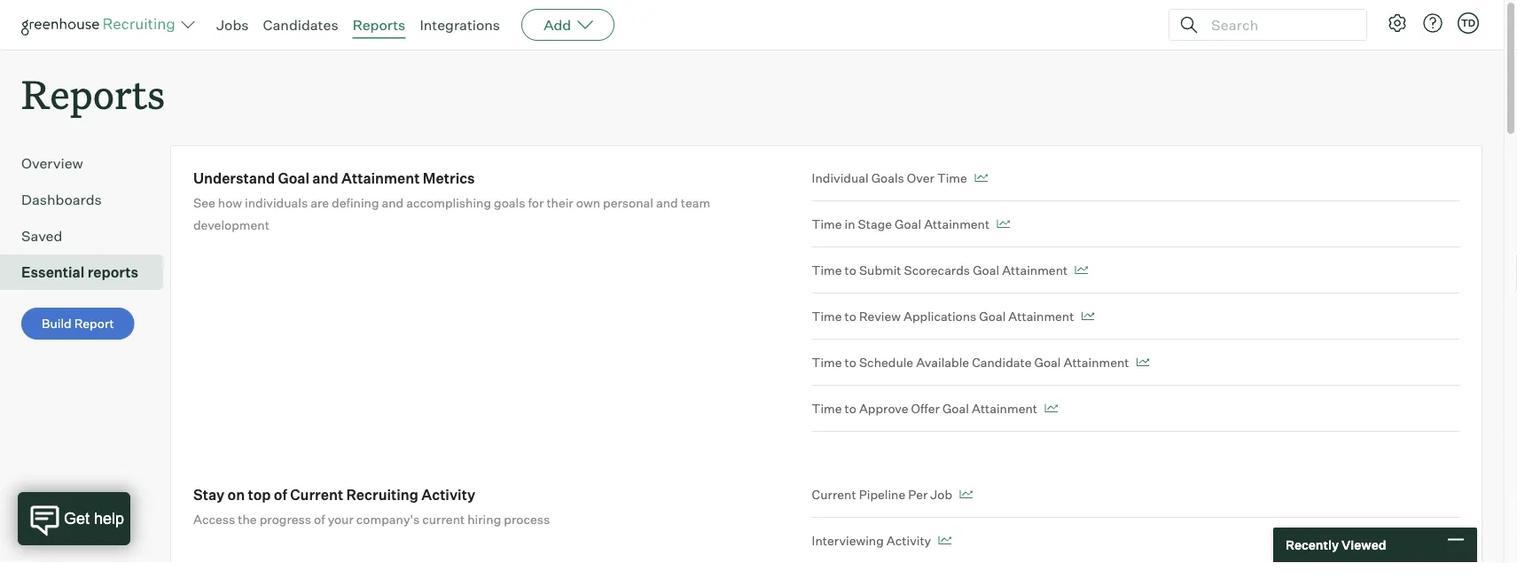 Task type: vqa. For each thing, say whether or not it's contained in the screenshot.
Sourcing to the top
no



Task type: describe. For each thing, give the bounding box(es) containing it.
configure image
[[1387, 12, 1408, 34]]

interviewing activity
[[812, 533, 931, 548]]

0 horizontal spatial and
[[313, 169, 338, 187]]

build report
[[42, 316, 114, 331]]

integrations
[[420, 16, 500, 34]]

dashboards
[[21, 191, 102, 209]]

hiring
[[468, 511, 501, 527]]

saved link
[[21, 225, 156, 247]]

integrations link
[[420, 16, 500, 34]]

stay on top of current recruiting activity access the progress of your company's current hiring process
[[193, 486, 550, 527]]

reports link
[[353, 16, 406, 34]]

time for time to submit scorecards goal attainment
[[812, 262, 842, 278]]

icon chart image for time to submit scorecards goal attainment
[[1075, 266, 1088, 275]]

to for schedule
[[845, 354, 857, 370]]

stay
[[193, 486, 225, 504]]

individual goals over time
[[812, 170, 967, 186]]

build
[[42, 316, 72, 331]]

accomplishing
[[406, 195, 491, 210]]

jobs link
[[216, 16, 249, 34]]

1 horizontal spatial current
[[812, 487, 856, 502]]

report
[[74, 316, 114, 331]]

top
[[248, 486, 271, 504]]

personal
[[603, 195, 654, 210]]

approve
[[859, 401, 909, 416]]

td
[[1462, 17, 1476, 29]]

saved
[[21, 227, 62, 245]]

over
[[907, 170, 935, 186]]

time for time to approve offer goal attainment
[[812, 401, 842, 416]]

icon chart image for individual goals over time
[[975, 174, 988, 182]]

process
[[504, 511, 550, 527]]

recently viewed
[[1286, 537, 1387, 553]]

candidates
[[263, 16, 338, 34]]

0 vertical spatial reports
[[353, 16, 406, 34]]

individuals
[[245, 195, 308, 210]]

interviewing
[[812, 533, 884, 548]]

time to schedule available candidate goal attainment
[[812, 354, 1130, 370]]

the
[[238, 511, 257, 527]]

1 vertical spatial reports
[[21, 67, 165, 120]]

essential reports link
[[21, 262, 156, 283]]

team
[[681, 195, 711, 210]]

see
[[193, 195, 215, 210]]

goals
[[872, 170, 905, 186]]

scorecards
[[904, 262, 970, 278]]

job
[[931, 487, 953, 502]]

candidates link
[[263, 16, 338, 34]]

goal right candidate
[[1035, 354, 1061, 370]]

pipeline
[[859, 487, 906, 502]]

Search text field
[[1207, 12, 1351, 38]]

own
[[576, 195, 600, 210]]

goal up candidate
[[979, 308, 1006, 324]]

icon chart image for current pipeline per job
[[960, 490, 973, 499]]

on
[[228, 486, 245, 504]]

icon chart image for time in stage goal attainment
[[997, 220, 1010, 229]]

their
[[547, 195, 574, 210]]

understand
[[193, 169, 275, 187]]

progress
[[260, 511, 311, 527]]

time for time to review applications goal attainment
[[812, 308, 842, 324]]

offer
[[911, 401, 940, 416]]

recruiting
[[346, 486, 419, 504]]

icon chart image for time to approve offer goal attainment
[[1045, 404, 1058, 413]]

dashboards link
[[21, 189, 156, 210]]

activity inside stay on top of current recruiting activity access the progress of your company's current hiring process
[[422, 486, 475, 504]]

individual
[[812, 170, 869, 186]]

1 horizontal spatial activity
[[887, 533, 931, 548]]

stage
[[858, 216, 892, 232]]

reports
[[87, 264, 138, 281]]



Task type: locate. For each thing, give the bounding box(es) containing it.
time left approve
[[812, 401, 842, 416]]

greenhouse recruiting image
[[21, 14, 181, 35]]

for
[[528, 195, 544, 210]]

overview link
[[21, 153, 156, 174]]

overview
[[21, 154, 83, 172]]

0 vertical spatial activity
[[422, 486, 475, 504]]

understand goal and attainment metrics see how individuals are defining and accomplishing goals for their own personal and team development
[[193, 169, 711, 233]]

metrics
[[423, 169, 475, 187]]

essential reports
[[21, 264, 138, 281]]

current pipeline per job
[[812, 487, 953, 502]]

time left in
[[812, 216, 842, 232]]

current up interviewing
[[812, 487, 856, 502]]

time to review applications goal attainment
[[812, 308, 1074, 324]]

goal up the individuals
[[278, 169, 310, 187]]

0 horizontal spatial current
[[290, 486, 343, 504]]

2 horizontal spatial and
[[656, 195, 678, 210]]

to left the schedule
[[845, 354, 857, 370]]

development
[[193, 217, 269, 233]]

td button
[[1455, 9, 1483, 37]]

company's
[[356, 511, 420, 527]]

essential
[[21, 264, 85, 281]]

of right top
[[274, 486, 287, 504]]

2 to from the top
[[845, 308, 857, 324]]

0 horizontal spatial of
[[274, 486, 287, 504]]

of left your
[[314, 511, 325, 527]]

goal right stage
[[895, 216, 922, 232]]

0 horizontal spatial activity
[[422, 486, 475, 504]]

1 to from the top
[[845, 262, 857, 278]]

1 vertical spatial activity
[[887, 533, 931, 548]]

recently
[[1286, 537, 1339, 553]]

to for review
[[845, 308, 857, 324]]

reports
[[353, 16, 406, 34], [21, 67, 165, 120]]

1 horizontal spatial reports
[[353, 16, 406, 34]]

goal right scorecards
[[973, 262, 1000, 278]]

current up your
[[290, 486, 343, 504]]

time to approve offer goal attainment
[[812, 401, 1038, 416]]

how
[[218, 195, 242, 210]]

in
[[845, 216, 855, 232]]

current inside stay on top of current recruiting activity access the progress of your company's current hiring process
[[290, 486, 343, 504]]

to for submit
[[845, 262, 857, 278]]

attainment inside understand goal and attainment metrics see how individuals are defining and accomplishing goals for their own personal and team development
[[341, 169, 420, 187]]

icon chart image for interviewing activity
[[939, 536, 952, 545]]

and left the team
[[656, 195, 678, 210]]

time right over
[[937, 170, 967, 186]]

icon chart image for time to review applications goal attainment
[[1082, 312, 1095, 321]]

time left the schedule
[[812, 354, 842, 370]]

current
[[290, 486, 343, 504], [812, 487, 856, 502]]

reports down greenhouse recruiting image
[[21, 67, 165, 120]]

and up 'are'
[[313, 169, 338, 187]]

your
[[328, 511, 354, 527]]

0 vertical spatial of
[[274, 486, 287, 504]]

1 horizontal spatial and
[[382, 195, 404, 210]]

goal
[[278, 169, 310, 187], [895, 216, 922, 232], [973, 262, 1000, 278], [979, 308, 1006, 324], [1035, 354, 1061, 370], [943, 401, 969, 416]]

review
[[859, 308, 901, 324]]

available
[[916, 354, 970, 370]]

current
[[422, 511, 465, 527]]

are
[[311, 195, 329, 210]]

icon chart image
[[975, 174, 988, 182], [997, 220, 1010, 229], [1075, 266, 1088, 275], [1082, 312, 1095, 321], [1137, 358, 1150, 367], [1045, 404, 1058, 413], [960, 490, 973, 499], [939, 536, 952, 545]]

attainment
[[341, 169, 420, 187], [924, 216, 990, 232], [1002, 262, 1068, 278], [1009, 308, 1074, 324], [1064, 354, 1130, 370], [972, 401, 1038, 416]]

activity down per
[[887, 533, 931, 548]]

applications
[[904, 308, 977, 324]]

td button
[[1458, 12, 1479, 34]]

submit
[[859, 262, 902, 278]]

activity
[[422, 486, 475, 504], [887, 533, 931, 548]]

4 to from the top
[[845, 401, 857, 416]]

add
[[544, 16, 571, 34]]

build report button
[[21, 308, 135, 340]]

goal inside understand goal and attainment metrics see how individuals are defining and accomplishing goals for their own personal and team development
[[278, 169, 310, 187]]

jobs
[[216, 16, 249, 34]]

and
[[313, 169, 338, 187], [382, 195, 404, 210], [656, 195, 678, 210]]

time for time in stage goal attainment
[[812, 216, 842, 232]]

time for time to schedule available candidate goal attainment
[[812, 354, 842, 370]]

goals
[[494, 195, 525, 210]]

1 vertical spatial of
[[314, 511, 325, 527]]

0 horizontal spatial reports
[[21, 67, 165, 120]]

to
[[845, 262, 857, 278], [845, 308, 857, 324], [845, 354, 857, 370], [845, 401, 857, 416]]

per
[[908, 487, 928, 502]]

3 to from the top
[[845, 354, 857, 370]]

schedule
[[859, 354, 914, 370]]

to left approve
[[845, 401, 857, 416]]

time in stage goal attainment
[[812, 216, 990, 232]]

to left submit
[[845, 262, 857, 278]]

reports right candidates
[[353, 16, 406, 34]]

1 horizontal spatial of
[[314, 511, 325, 527]]

access
[[193, 511, 235, 527]]

of
[[274, 486, 287, 504], [314, 511, 325, 527]]

time
[[937, 170, 967, 186], [812, 216, 842, 232], [812, 262, 842, 278], [812, 308, 842, 324], [812, 354, 842, 370], [812, 401, 842, 416]]

activity up current at the bottom left of page
[[422, 486, 475, 504]]

candidate
[[972, 354, 1032, 370]]

defining
[[332, 195, 379, 210]]

icon chart image for time to schedule available candidate goal attainment
[[1137, 358, 1150, 367]]

to for approve
[[845, 401, 857, 416]]

add button
[[522, 9, 615, 41]]

goal right offer
[[943, 401, 969, 416]]

time left review
[[812, 308, 842, 324]]

viewed
[[1342, 537, 1387, 553]]

time left submit
[[812, 262, 842, 278]]

to left review
[[845, 308, 857, 324]]

and right "defining"
[[382, 195, 404, 210]]

time to submit scorecards goal attainment
[[812, 262, 1068, 278]]



